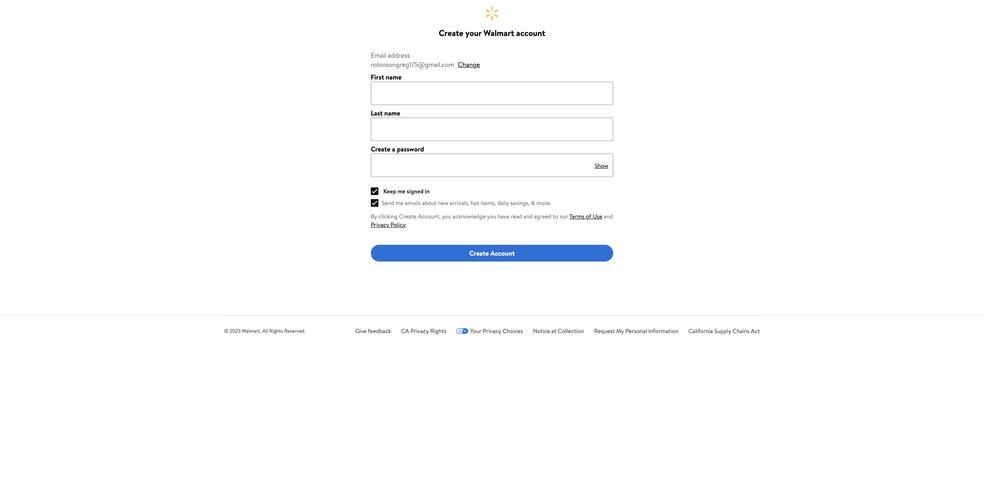Task type: vqa. For each thing, say whether or not it's contained in the screenshot.
in at top
yes



Task type: describe. For each thing, give the bounding box(es) containing it.
use
[[593, 213, 603, 221]]

a
[[392, 145, 396, 154]]

1 horizontal spatial rights
[[431, 327, 447, 336]]

by
[[371, 213, 377, 221]]

last
[[371, 109, 383, 118]]

2 and from the left
[[604, 213, 613, 221]]

my
[[617, 327, 624, 336]]

savings,
[[511, 199, 530, 208]]

keep
[[384, 187, 396, 196]]

first
[[371, 73, 384, 82]]

request
[[595, 327, 615, 336]]

your
[[466, 27, 482, 39]]

name for last name
[[385, 109, 400, 118]]

privacy for ca privacy rights
[[411, 327, 429, 336]]

hot
[[471, 199, 480, 208]]

create a password
[[371, 145, 424, 154]]

all
[[262, 328, 268, 335]]

password
[[397, 145, 424, 154]]

give
[[355, 327, 367, 336]]

more.
[[537, 199, 551, 208]]

your privacy choices link
[[457, 327, 523, 336]]

change
[[458, 60, 480, 69]]

Last name text field
[[371, 118, 614, 141]]

collection
[[558, 327, 585, 336]]

chains
[[733, 327, 750, 336]]

ca privacy rights link
[[401, 327, 447, 336]]

personal
[[626, 327, 648, 336]]

create your walmart account
[[439, 27, 546, 39]]

reserved.
[[284, 328, 306, 335]]

ca
[[401, 327, 409, 336]]

agreed
[[534, 213, 552, 221]]

walmart
[[484, 27, 515, 39]]

email
[[371, 51, 387, 60]]

first name element
[[371, 73, 402, 82]]

supply
[[715, 327, 732, 336]]

address
[[388, 51, 410, 60]]

privacy inside the by clicking create account, you acknowledge you have read and agreed to our terms of use and privacy policy .
[[371, 221, 389, 229]]

©
[[224, 328, 229, 335]]

&
[[531, 199, 535, 208]]

give feedback button
[[355, 327, 391, 336]]

Send me emails about new arrivals, hot items, daily savings, & more. checkbox
[[371, 200, 379, 207]]

account,
[[418, 213, 441, 221]]

notice
[[533, 327, 550, 336]]

about
[[422, 199, 437, 208]]

create for create your walmart account
[[439, 27, 464, 39]]

request my personal information
[[595, 327, 679, 336]]

in
[[425, 187, 430, 196]]

act
[[751, 327, 760, 336]]

name for first name
[[386, 73, 402, 82]]

request my personal information link
[[595, 327, 679, 336]]

Create a password password field
[[371, 154, 594, 177]]

© 2023 walmart. all rights reserved.
[[224, 328, 306, 335]]

2 you from the left
[[487, 213, 497, 221]]

ca privacy rights
[[401, 327, 447, 336]]

terms
[[570, 213, 585, 221]]

information
[[649, 327, 679, 336]]

keep me signed in
[[384, 187, 430, 196]]

privacy policy link
[[371, 221, 406, 229]]

acknowledge
[[453, 213, 486, 221]]

walmart. save money. live better. home page image
[[486, 7, 498, 20]]

me for send
[[396, 199, 404, 208]]

new
[[438, 199, 449, 208]]

1 you from the left
[[442, 213, 452, 221]]

your
[[471, 327, 482, 336]]

send
[[382, 199, 394, 208]]

policy
[[391, 221, 406, 229]]



Task type: locate. For each thing, give the bounding box(es) containing it.
1 horizontal spatial you
[[487, 213, 497, 221]]

create
[[439, 27, 464, 39], [371, 145, 391, 154], [399, 213, 417, 221], [470, 249, 489, 258]]

by clicking create account, you acknowledge you have read and agreed to our terms of use and privacy policy .
[[371, 213, 613, 229]]

of
[[586, 213, 592, 221]]

daily
[[498, 199, 509, 208]]

rights right all in the bottom of the page
[[269, 328, 283, 335]]

change link
[[458, 60, 480, 69]]

have
[[498, 213, 510, 221]]

at
[[552, 327, 557, 336]]

rights left privacy choices icon
[[431, 327, 447, 336]]

name right last at the top
[[385, 109, 400, 118]]

0 horizontal spatial rights
[[269, 328, 283, 335]]

1 vertical spatial name
[[385, 109, 400, 118]]

create inside the by clicking create account, you acknowledge you have read and agreed to our terms of use and privacy policy .
[[399, 213, 417, 221]]

california
[[689, 327, 714, 336]]

create left account
[[470, 249, 489, 258]]

email address robinsongreg175@gmail.com change
[[371, 51, 480, 69]]

first name
[[371, 73, 402, 82]]

create for create account
[[470, 249, 489, 258]]

rights
[[431, 327, 447, 336], [269, 328, 283, 335]]

0 vertical spatial me
[[398, 187, 406, 196]]

privacy for your privacy choices
[[483, 327, 502, 336]]

name right first
[[386, 73, 402, 82]]

create account button
[[371, 245, 614, 262]]

arrivals,
[[450, 199, 470, 208]]

notice at collection link
[[533, 327, 585, 336]]

account
[[491, 249, 515, 258]]

show
[[595, 162, 609, 170]]

0 horizontal spatial privacy
[[371, 221, 389, 229]]

feedback
[[368, 327, 391, 336]]

account
[[517, 27, 546, 39]]

create for create a password
[[371, 145, 391, 154]]

you left have
[[487, 213, 497, 221]]

me right send on the left top
[[396, 199, 404, 208]]

privacy right "your"
[[483, 327, 502, 336]]

emails
[[405, 199, 421, 208]]

last name
[[371, 109, 400, 118]]

california supply chains act
[[689, 327, 760, 336]]

our
[[560, 213, 569, 221]]

2 horizontal spatial privacy
[[483, 327, 502, 336]]

privacy
[[371, 221, 389, 229], [411, 327, 429, 336], [483, 327, 502, 336]]

1 and from the left
[[524, 213, 533, 221]]

and
[[524, 213, 533, 221], [604, 213, 613, 221]]

1 horizontal spatial and
[[604, 213, 613, 221]]

your privacy choices
[[471, 327, 523, 336]]

to
[[553, 213, 559, 221]]

First name text field
[[371, 82, 614, 105]]

0 horizontal spatial and
[[524, 213, 533, 221]]

california supply chains act link
[[689, 327, 760, 336]]

me
[[398, 187, 406, 196], [396, 199, 404, 208]]

notice at collection
[[533, 327, 585, 336]]

give feedback
[[355, 327, 391, 336]]

choices
[[503, 327, 523, 336]]

1 horizontal spatial privacy
[[411, 327, 429, 336]]

terms of use link
[[570, 213, 603, 221]]

.
[[406, 221, 407, 229]]

Keep me signed in checkbox
[[371, 184, 379, 192]]

create inside button
[[470, 249, 489, 258]]

signed
[[407, 187, 424, 196]]

send me emails about new arrivals, hot items, daily savings, & more.
[[382, 199, 551, 208]]

read
[[511, 213, 522, 221]]

0 vertical spatial name
[[386, 73, 402, 82]]

last name element
[[371, 109, 400, 118]]

1 vertical spatial me
[[396, 199, 404, 208]]

me for keep
[[398, 187, 406, 196]]

create left your
[[439, 27, 464, 39]]

name
[[386, 73, 402, 82], [385, 109, 400, 118]]

0 horizontal spatial you
[[442, 213, 452, 221]]

you
[[442, 213, 452, 221], [487, 213, 497, 221]]

and right use
[[604, 213, 613, 221]]

and right read
[[524, 213, 533, 221]]

privacy choices icon image
[[457, 329, 469, 334]]

you down new
[[442, 213, 452, 221]]

items,
[[481, 199, 496, 208]]

walmart.
[[242, 328, 261, 335]]

create down emails
[[399, 213, 417, 221]]

create account
[[470, 249, 515, 258]]

clicking
[[379, 213, 398, 221]]

robinsongreg175@gmail.com
[[371, 60, 455, 69]]

me right keep
[[398, 187, 406, 196]]

create left a
[[371, 145, 391, 154]]

show button
[[595, 162, 609, 170]]

privacy left policy
[[371, 221, 389, 229]]

2023
[[230, 328, 241, 335]]

privacy right ca at the left bottom of page
[[411, 327, 429, 336]]



